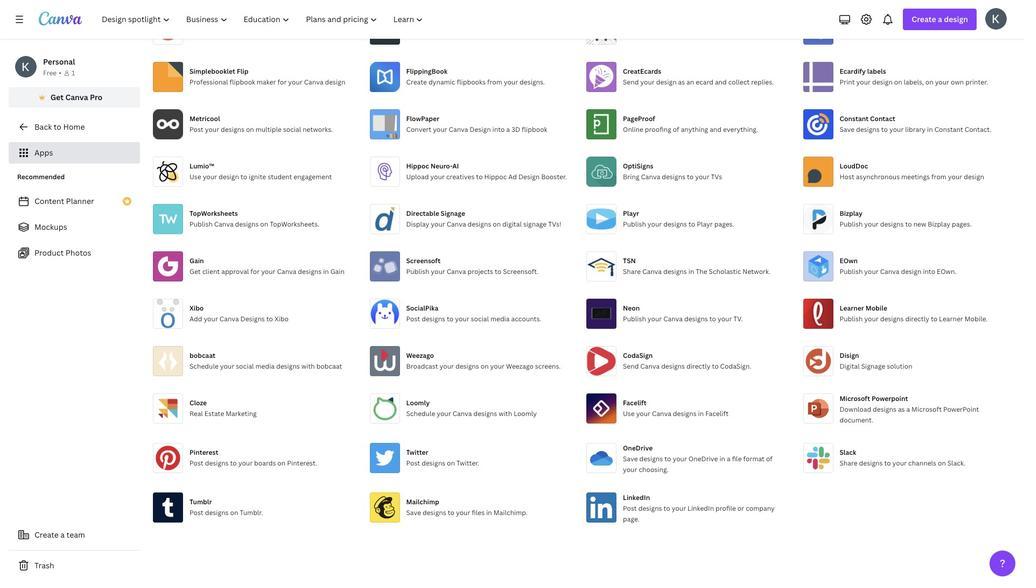 Task type: describe. For each thing, give the bounding box(es) containing it.
real
[[190, 409, 203, 419]]

publish for screensoft
[[406, 267, 430, 276]]

to inside mailchimp save designs to your files in mailchimp.
[[448, 509, 455, 518]]

slack share designs to your channels on slack.
[[840, 448, 966, 468]]

share for slack
[[840, 459, 858, 468]]

hippoc neuro-ai upload your creatives to hippoc ad design booster.
[[406, 162, 567, 182]]

designs inside mailchimp save designs to your files in mailchimp.
[[423, 509, 446, 518]]

directly inside codasign send canva designs directly to codasign.
[[687, 362, 711, 371]]

1 horizontal spatial microsoft
[[912, 405, 942, 414]]

on right labels,
[[926, 78, 934, 87]]

client
[[202, 267, 220, 276]]

on inside metricool post your designs on multiple social networks.
[[246, 125, 254, 134]]

your inside metricool post your designs on multiple social networks.
[[205, 125, 219, 134]]

designs inside facelift use your canva designs in facelift
[[673, 409, 697, 419]]

broadcast
[[406, 362, 438, 371]]

back to home
[[34, 122, 85, 132]]

your inside playr publish your designs to playr pages.
[[648, 220, 662, 229]]

to inside pinterest post designs to your boards on pinterest.
[[230, 459, 237, 468]]

create a design button
[[904, 9, 977, 30]]

professional
[[190, 78, 228, 87]]

create for create dynamic flipbooks with page-turning effects
[[190, 30, 210, 39]]

your inside simplebooklet flip professional flipbook maker for your canva design
[[288, 78, 303, 87]]

your inside mailchimp save designs to your files in mailchimp.
[[456, 509, 471, 518]]

canva inside codasign send canva designs directly to codasign.
[[641, 362, 660, 371]]

design inside lumio™ use your design to ignite student engagement
[[219, 172, 239, 182]]

1 horizontal spatial learner
[[940, 315, 964, 324]]

scholastic
[[709, 267, 741, 276]]

twitter.
[[457, 459, 480, 468]]

recommended
[[17, 172, 65, 182]]

for for slideshows
[[727, 30, 736, 39]]

1 horizontal spatial loomly
[[514, 409, 537, 419]]

flip
[[237, 67, 249, 76]]

with inside bobcaat schedule your social media designs with bobcaat
[[302, 362, 315, 371]]

list containing content planner
[[9, 191, 140, 264]]

canva inside topworksheets publish canva designs on topworksheets.
[[214, 220, 234, 229]]

flowpaper
[[406, 114, 440, 123]]

back to home link
[[9, 116, 140, 138]]

designs inside bobcaat schedule your social media designs with bobcaat
[[276, 362, 300, 371]]

canva inside optisigns bring canva designs to your tvs
[[641, 172, 661, 182]]

to inside bizplay publish your designs to new bizplay pages.
[[906, 220, 912, 229]]

in inside onedrive save designs to your onedrive in a file format of your choosing.
[[720, 455, 726, 464]]

design up "replies."
[[753, 30, 774, 39]]

contact.
[[965, 125, 992, 134]]

on inside weezago broadcast your designs on your weezago screens.
[[481, 362, 489, 371]]

0 horizontal spatial dynamic
[[212, 30, 239, 39]]

designs inside gain get client approval for your canva designs in gain
[[298, 267, 322, 276]]

schedule your content to all social platforms
[[406, 30, 546, 39]]

page turn effects and slideshows for your design
[[623, 30, 774, 39]]

0 horizontal spatial gain
[[190, 256, 204, 266]]

get canva pro button
[[9, 87, 140, 108]]

content
[[453, 30, 477, 39]]

to inside screensoft publish your canva projects to screensoft.
[[495, 267, 502, 276]]

design inside dropdown button
[[945, 14, 969, 24]]

to inside lumio™ use your design to ignite student engagement
[[241, 172, 247, 182]]

0 vertical spatial schedule
[[406, 30, 435, 39]]

design inside eown publish your canva design into eown.
[[902, 267, 922, 276]]

0 vertical spatial xibo
[[190, 304, 204, 313]]

constant contact save designs to your library in constant contact.
[[840, 114, 992, 134]]

pinterest.
[[287, 459, 318, 468]]

replies.
[[752, 78, 774, 87]]

learner mobile publish your designs directly to learner mobile.
[[840, 304, 988, 324]]

as for designs
[[898, 405, 905, 414]]

social right all
[[496, 30, 514, 39]]

your inside facelift use your canva designs in facelift
[[637, 409, 651, 419]]

in inside facelift use your canva designs in facelift
[[698, 409, 704, 419]]

create a design
[[912, 14, 969, 24]]

topworksheets.
[[270, 220, 319, 229]]

your inside pinterest post designs to your boards on pinterest.
[[238, 459, 253, 468]]

0 vertical spatial weezago
[[406, 351, 434, 360]]

neon
[[623, 304, 640, 313]]

xibo add your canva designs to xibo
[[190, 304, 289, 324]]

publish for bizplay
[[840, 220, 863, 229]]

free •
[[43, 68, 61, 78]]

to inside optisigns bring canva designs to your tvs
[[687, 172, 694, 182]]

estate
[[205, 409, 224, 419]]

your inside flippingbook create dynamic flipbooks from your designs.
[[504, 78, 518, 87]]

facelift use your canva designs in facelift
[[623, 399, 729, 419]]

pages. inside bizplay publish your designs to new bizplay pages.
[[952, 220, 972, 229]]

1 vertical spatial onedrive
[[689, 455, 718, 464]]

to inside xibo add your canva designs to xibo
[[267, 315, 273, 324]]

eown.
[[937, 267, 957, 276]]

trash
[[34, 561, 54, 571]]

post for post designs to your boards on pinterest.
[[190, 459, 204, 468]]

post for post your designs on multiple social networks.
[[190, 125, 204, 134]]

personal
[[43, 57, 75, 67]]

designs inside twitter post designs on twitter.
[[422, 459, 446, 468]]

design inside louddoc host asynchronous meetings from your design
[[964, 172, 985, 182]]

upload
[[406, 172, 429, 182]]

a inside microsoft powerpoint download designs as a microsoft powerpoint document.
[[907, 405, 911, 414]]

to up labels
[[882, 30, 888, 39]]

kendall parks image
[[986, 8, 1007, 30]]

from for meetings
[[932, 172, 947, 182]]

screensoft.
[[503, 267, 539, 276]]

in inside gain get client approval for your canva designs in gain
[[323, 267, 329, 276]]

platforms
[[516, 30, 546, 39]]

linkedin post designs to your linkedin profile or company page.
[[623, 493, 775, 524]]

post for post designs to your social media accounts.
[[406, 315, 420, 324]]

publish for eown
[[840, 267, 863, 276]]

screensoft
[[406, 256, 441, 266]]

your inside createcards send your design as an ecard and collect replies.
[[641, 78, 655, 87]]

a inside onedrive save designs to your onedrive in a file format of your choosing.
[[727, 455, 731, 464]]

team
[[67, 530, 85, 540]]

page-
[[286, 30, 303, 39]]

on inside the directable signage display your canva designs on digital signage tvs!
[[493, 220, 501, 229]]

a inside create a team button
[[60, 530, 65, 540]]

your inside linkedin post designs to your linkedin profile or company page.
[[672, 504, 686, 513]]

1 vertical spatial weezago
[[506, 362, 534, 371]]

on inside tumblr post designs on tumblr.
[[230, 509, 238, 518]]

your inside bizplay publish your designs to new bizplay pages.
[[865, 220, 879, 229]]

use for use your design to ignite student engagement
[[190, 172, 201, 182]]

to inside hippoc neuro-ai upload your creatives to hippoc ad design booster.
[[476, 172, 483, 182]]

bizplay publish your designs to new bizplay pages.
[[840, 209, 972, 229]]

pro
[[90, 92, 103, 102]]

canva inside the directable signage display your canva designs on digital signage tvs!
[[447, 220, 466, 229]]

flipbooks for flippingbook create dynamic flipbooks from your designs.
[[457, 78, 486, 87]]

1 horizontal spatial linkedin
[[688, 504, 714, 513]]

twitter post designs on twitter.
[[406, 448, 480, 468]]

to right back
[[54, 122, 61, 132]]

anything
[[681, 125, 709, 134]]

tvs!
[[549, 220, 562, 229]]

0 vertical spatial and
[[678, 30, 689, 39]]

simplebooklet
[[190, 67, 235, 76]]

your inside louddoc host asynchronous meetings from your design
[[949, 172, 963, 182]]

tumblr.
[[240, 509, 263, 518]]

flipbook inside flowpaper convert your canva design into a 3d flipbook
[[522, 125, 548, 134]]

0 vertical spatial facelift
[[623, 399, 647, 408]]

effects.
[[967, 30, 990, 39]]

product
[[34, 248, 64, 258]]

designs inside tsn share canva designs in the scholastic network.
[[664, 267, 687, 276]]

networks.
[[303, 125, 333, 134]]

media inside bobcaat schedule your social media designs with bobcaat
[[256, 362, 275, 371]]

eown publish your canva design into eown.
[[840, 256, 957, 276]]

cloze real estate marketing
[[190, 399, 257, 419]]

powerpoint
[[872, 394, 909, 403]]

proofing
[[645, 125, 672, 134]]

3d
[[512, 125, 520, 134]]

0 horizontal spatial bobcaat
[[190, 351, 216, 360]]

format
[[744, 455, 765, 464]]

pinterest post designs to your boards on pinterest.
[[190, 448, 318, 468]]

document.
[[840, 416, 874, 425]]

pageproof
[[623, 114, 656, 123]]

choosing.
[[639, 465, 669, 475]]

pinterest
[[190, 448, 218, 457]]

to inside codasign send canva designs directly to codasign.
[[712, 362, 719, 371]]

0 horizontal spatial flipbooks
[[240, 30, 269, 39]]

with inside loomly schedule your canva designs with loomly
[[499, 409, 512, 419]]

1 vertical spatial gain
[[331, 267, 345, 276]]

on inside pinterest post designs to your boards on pinterest.
[[278, 459, 286, 468]]

engagement
[[294, 172, 332, 182]]

lumio™
[[190, 162, 214, 171]]

your inside constant contact save designs to your library in constant contact.
[[890, 125, 904, 134]]

signage inside disign digital signage solution
[[862, 362, 886, 371]]

your inside socialpika post designs to your social media accounts.
[[455, 315, 470, 324]]

flowpaper convert your canva design into a 3d flipbook
[[406, 114, 548, 134]]

design inside flowpaper convert your canva design into a 3d flipbook
[[470, 125, 491, 134]]

to inside constant contact save designs to your library in constant contact.
[[882, 125, 888, 134]]

create inside flippingbook create dynamic flipbooks from your designs.
[[406, 78, 427, 87]]

1 horizontal spatial hippoc
[[485, 172, 507, 182]]

content planner
[[34, 196, 94, 206]]

apps link
[[9, 142, 140, 164]]

send for send your design as an ecard and collect replies.
[[623, 78, 639, 87]]

canva inside tsn share canva designs in the scholastic network.
[[643, 267, 662, 276]]

projects
[[468, 267, 493, 276]]

1 vertical spatial bobcaat
[[317, 362, 342, 371]]

topworksheets publish canva designs on topworksheets.
[[190, 209, 319, 229]]

online
[[623, 125, 644, 134]]

from for flipbooks
[[487, 78, 502, 87]]

top level navigation element
[[95, 9, 433, 30]]

designs inside pinterest post designs to your boards on pinterest.
[[205, 459, 229, 468]]

2 turn from the left
[[952, 30, 965, 39]]

social inside metricool post your designs on multiple social networks.
[[283, 125, 301, 134]]

designs inside topworksheets publish canva designs on topworksheets.
[[235, 220, 259, 229]]

designs inside weezago broadcast your designs on your weezago screens.
[[456, 362, 479, 371]]

media inside socialpika post designs to your social media accounts.
[[491, 315, 510, 324]]

network.
[[743, 267, 771, 276]]

lumio™ use your design to ignite student engagement
[[190, 162, 332, 182]]

0 vertical spatial microsoft
[[840, 394, 871, 403]]

optisigns bring canva designs to your tvs
[[623, 162, 723, 182]]

publish for playr
[[623, 220, 646, 229]]

0 vertical spatial onedrive
[[623, 444, 653, 453]]

booster.
[[541, 172, 567, 182]]

0 horizontal spatial linkedin
[[623, 493, 650, 503]]

files
[[472, 509, 485, 518]]

0 horizontal spatial playr
[[623, 209, 639, 218]]

bring
[[623, 172, 640, 182]]

to inside the slack share designs to your channels on slack.
[[885, 459, 891, 468]]

mockups
[[34, 222, 67, 232]]

your inside flowpaper convert your canva design into a 3d flipbook
[[433, 125, 447, 134]]

directable
[[406, 209, 439, 218]]

on inside topworksheets publish canva designs on topworksheets.
[[260, 220, 268, 229]]

simplebooklet flip professional flipbook maker for your canva design
[[190, 67, 346, 87]]

designs inside bizplay publish your designs to new bizplay pages.
[[881, 220, 904, 229]]

save inside onedrive save designs to your onedrive in a file format of your choosing.
[[623, 455, 638, 464]]

to inside onedrive save designs to your onedrive in a file format of your choosing.
[[665, 455, 672, 464]]

ecardify
[[840, 67, 866, 76]]

host
[[840, 172, 855, 182]]

your inside the directable signage display your canva designs on digital signage tvs!
[[431, 220, 445, 229]]

a inside create a design dropdown button
[[938, 14, 943, 24]]

into for design
[[923, 267, 936, 276]]

design inside simplebooklet flip professional flipbook maker for your canva design
[[325, 78, 346, 87]]

content planner link
[[9, 191, 140, 212]]

for for maker
[[278, 78, 287, 87]]



Task type: locate. For each thing, give the bounding box(es) containing it.
your inside hippoc neuro-ai upload your creatives to hippoc ad design booster.
[[431, 172, 445, 182]]

profile
[[716, 504, 736, 513]]

of
[[673, 125, 680, 134], [767, 455, 773, 464]]

1 horizontal spatial playr
[[697, 220, 713, 229]]

to inside learner mobile publish your designs directly to learner mobile.
[[931, 315, 938, 324]]

pages.
[[715, 220, 735, 229], [952, 220, 972, 229]]

1 horizontal spatial pages.
[[952, 220, 972, 229]]

1 turn from the left
[[640, 30, 653, 39]]

page
[[623, 30, 638, 39]]

bobcaat schedule your social media designs with bobcaat
[[190, 351, 342, 371]]

of right format
[[767, 455, 773, 464]]

on left digital
[[493, 220, 501, 229]]

1 horizontal spatial facelift
[[706, 409, 729, 419]]

hippoc up the upload
[[406, 162, 429, 171]]

publish inside screensoft publish your canva projects to screensoft.
[[406, 267, 430, 276]]

on left topworksheets.
[[260, 220, 268, 229]]

directly inside learner mobile publish your designs directly to learner mobile.
[[906, 315, 930, 324]]

onedrive up choosing.
[[623, 444, 653, 453]]

xibo right designs
[[275, 315, 289, 324]]

0 horizontal spatial effects
[[327, 30, 349, 39]]

0 vertical spatial media
[[491, 315, 510, 324]]

designs inside metricool post your designs on multiple social networks.
[[221, 125, 245, 134]]

to left the files
[[448, 509, 455, 518]]

in inside mailchimp save designs to your files in mailchimp.
[[487, 509, 492, 518]]

flipbooks for save designs to flipbooks with page turn effects.
[[890, 30, 919, 39]]

1 horizontal spatial as
[[898, 405, 905, 414]]

1 horizontal spatial dynamic
[[429, 78, 455, 87]]

photos
[[66, 248, 91, 258]]

to
[[479, 30, 486, 39], [882, 30, 888, 39], [54, 122, 61, 132], [882, 125, 888, 134], [241, 172, 247, 182], [476, 172, 483, 182], [687, 172, 694, 182], [689, 220, 696, 229], [906, 220, 912, 229], [495, 267, 502, 276], [267, 315, 273, 324], [447, 315, 454, 324], [710, 315, 716, 324], [931, 315, 938, 324], [712, 362, 719, 371], [665, 455, 672, 464], [230, 459, 237, 468], [885, 459, 891, 468], [664, 504, 671, 513], [448, 509, 455, 518]]

0 horizontal spatial flipbook
[[230, 78, 255, 87]]

print
[[840, 78, 855, 87]]

1 vertical spatial share
[[840, 459, 858, 468]]

microsoft
[[840, 394, 871, 403], [912, 405, 942, 414]]

bizplay down host
[[840, 209, 863, 218]]

use
[[190, 172, 201, 182], [623, 409, 635, 419]]

social right multiple
[[283, 125, 301, 134]]

from inside louddoc host asynchronous meetings from your design
[[932, 172, 947, 182]]

on inside twitter post designs on twitter.
[[447, 459, 455, 468]]

mailchimp.
[[494, 509, 528, 518]]

design left an
[[657, 78, 677, 87]]

your inside loomly schedule your canva designs with loomly
[[437, 409, 451, 419]]

0 vertical spatial into
[[493, 125, 505, 134]]

all
[[487, 30, 495, 39]]

canva inside screensoft publish your canva projects to screensoft.
[[447, 267, 466, 276]]

0 horizontal spatial hippoc
[[406, 162, 429, 171]]

convert
[[406, 125, 432, 134]]

cloze
[[190, 399, 207, 408]]

create for create a design
[[912, 14, 937, 24]]

1 horizontal spatial use
[[623, 409, 635, 419]]

0 horizontal spatial from
[[487, 78, 502, 87]]

to up choosing.
[[665, 455, 672, 464]]

1 vertical spatial constant
[[935, 125, 964, 134]]

powerpoint
[[944, 405, 980, 414]]

share down slack
[[840, 459, 858, 468]]

a left 3d
[[507, 125, 510, 134]]

canva inside flowpaper convert your canva design into a 3d flipbook
[[449, 125, 468, 134]]

publish inside bizplay publish your designs to new bizplay pages.
[[840, 220, 863, 229]]

xibo up add on the left bottom of page
[[190, 304, 204, 313]]

1 vertical spatial flipbook
[[522, 125, 548, 134]]

as down powerpoint
[[898, 405, 905, 414]]

use for use your canva designs in facelift
[[623, 409, 635, 419]]

post for post designs on twitter.
[[406, 459, 420, 468]]

on left slack.
[[938, 459, 946, 468]]

for right "slideshows"
[[727, 30, 736, 39]]

and right ecard
[[715, 78, 727, 87]]

hippoc
[[406, 162, 429, 171], [485, 172, 507, 182]]

get down '•'
[[50, 92, 64, 102]]

post for post designs on tumblr.
[[190, 509, 204, 518]]

designs inside the slack share designs to your channels on slack.
[[860, 459, 883, 468]]

to left ignite
[[241, 172, 247, 182]]

signage
[[441, 209, 465, 218], [862, 362, 886, 371]]

student
[[268, 172, 292, 182]]

media down designs
[[256, 362, 275, 371]]

your
[[437, 30, 451, 39], [738, 30, 752, 39], [288, 78, 303, 87], [504, 78, 518, 87], [641, 78, 655, 87], [857, 78, 871, 87], [936, 78, 950, 87], [205, 125, 219, 134], [433, 125, 447, 134], [890, 125, 904, 134], [203, 172, 217, 182], [431, 172, 445, 182], [696, 172, 710, 182], [949, 172, 963, 182], [431, 220, 445, 229], [648, 220, 662, 229], [865, 220, 879, 229], [261, 267, 276, 276], [431, 267, 445, 276], [865, 267, 879, 276], [204, 315, 218, 324], [455, 315, 470, 324], [648, 315, 662, 324], [718, 315, 732, 324], [865, 315, 879, 324], [220, 362, 234, 371], [440, 362, 454, 371], [491, 362, 505, 371], [437, 409, 451, 419], [637, 409, 651, 419], [673, 455, 687, 464], [238, 459, 253, 468], [893, 459, 907, 468], [623, 465, 638, 475], [672, 504, 686, 513], [456, 509, 471, 518]]

dynamic inside flippingbook create dynamic flipbooks from your designs.
[[429, 78, 455, 87]]

the
[[696, 267, 708, 276]]

canva inside xibo add your canva designs to xibo
[[220, 315, 239, 324]]

signage
[[524, 220, 547, 229]]

0 horizontal spatial loomly
[[406, 399, 430, 408]]

1 vertical spatial playr
[[697, 220, 713, 229]]

file
[[732, 455, 742, 464]]

2 vertical spatial schedule
[[406, 409, 435, 419]]

pages. right new
[[952, 220, 972, 229]]

to inside playr publish your designs to playr pages.
[[689, 220, 696, 229]]

post inside pinterest post designs to your boards on pinterest.
[[190, 459, 204, 468]]

to left tvs
[[687, 172, 694, 182]]

0 horizontal spatial of
[[673, 125, 680, 134]]

post down pinterest
[[190, 459, 204, 468]]

1 vertical spatial hippoc
[[485, 172, 507, 182]]

in
[[928, 125, 933, 134], [323, 267, 329, 276], [689, 267, 695, 276], [698, 409, 704, 419], [720, 455, 726, 464], [487, 509, 492, 518]]

a left team
[[60, 530, 65, 540]]

share down tsn
[[623, 267, 641, 276]]

1 vertical spatial xibo
[[275, 315, 289, 324]]

2 horizontal spatial for
[[727, 30, 736, 39]]

canva
[[304, 78, 324, 87], [65, 92, 88, 102], [449, 125, 468, 134], [641, 172, 661, 182], [214, 220, 234, 229], [447, 220, 466, 229], [277, 267, 297, 276], [447, 267, 466, 276], [643, 267, 662, 276], [881, 267, 900, 276], [220, 315, 239, 324], [664, 315, 683, 324], [641, 362, 660, 371], [453, 409, 472, 419], [652, 409, 672, 419]]

0 vertical spatial constant
[[840, 114, 869, 123]]

learner left mobile
[[840, 304, 865, 313]]

designs inside microsoft powerpoint download designs as a microsoft powerpoint document.
[[873, 405, 897, 414]]

post inside linkedin post designs to your linkedin profile or company page.
[[623, 504, 637, 513]]

1 vertical spatial as
[[898, 405, 905, 414]]

2 horizontal spatial flipbooks
[[890, 30, 919, 39]]

post inside metricool post your designs on multiple social networks.
[[190, 125, 204, 134]]

content
[[34, 196, 64, 206]]

0 horizontal spatial microsoft
[[840, 394, 871, 403]]

to inside linkedin post designs to your linkedin profile or company page.
[[664, 504, 671, 513]]

to left boards
[[230, 459, 237, 468]]

in inside constant contact save designs to your library in constant contact.
[[928, 125, 933, 134]]

publish inside eown publish your canva design into eown.
[[840, 267, 863, 276]]

create up the 'simplebooklet' on the left of page
[[190, 30, 210, 39]]

publish up disign
[[840, 315, 863, 324]]

1 horizontal spatial turn
[[952, 30, 965, 39]]

designs inside playr publish your designs to playr pages.
[[664, 220, 687, 229]]

get canva pro
[[50, 92, 103, 102]]

1 pages. from the left
[[715, 220, 735, 229]]

save designs to flipbooks with page turn effects.
[[840, 30, 990, 39]]

facelift
[[623, 399, 647, 408], [706, 409, 729, 419]]

create for create a team
[[34, 530, 59, 540]]

canva inside facelift use your canva designs in facelift
[[652, 409, 672, 419]]

a inside flowpaper convert your canva design into a 3d flipbook
[[507, 125, 510, 134]]

list
[[9, 191, 140, 264]]

post inside socialpika post designs to your social media accounts.
[[406, 315, 420, 324]]

get left client
[[190, 267, 201, 276]]

schedule inside loomly schedule your canva designs with loomly
[[406, 409, 435, 419]]

to inside socialpika post designs to your social media accounts.
[[447, 315, 454, 324]]

a down powerpoint
[[907, 405, 911, 414]]

publish up tsn
[[623, 220, 646, 229]]

ignite
[[249, 172, 266, 182]]

your inside the slack share designs to your channels on slack.
[[893, 459, 907, 468]]

designs inside the directable signage display your canva designs on digital signage tvs!
[[468, 220, 491, 229]]

designs inside neon publish your canva designs to your tv.
[[685, 315, 708, 324]]

1 vertical spatial of
[[767, 455, 773, 464]]

0 vertical spatial hippoc
[[406, 162, 429, 171]]

gain
[[190, 256, 204, 266], [331, 267, 345, 276]]

for right approval
[[251, 267, 260, 276]]

0 vertical spatial signage
[[441, 209, 465, 218]]

weezago
[[406, 351, 434, 360], [506, 362, 534, 371]]

0 vertical spatial get
[[50, 92, 64, 102]]

0 vertical spatial as
[[679, 78, 685, 87]]

flipbooks inside flippingbook create dynamic flipbooks from your designs.
[[457, 78, 486, 87]]

screens.
[[535, 362, 561, 371]]

flipbook down flip
[[230, 78, 255, 87]]

design left 3d
[[470, 125, 491, 134]]

1 horizontal spatial get
[[190, 267, 201, 276]]

ecardify labels print your design on labels, on your own printer.
[[840, 67, 989, 87]]

codasign.
[[721, 362, 752, 371]]

0 horizontal spatial for
[[251, 267, 260, 276]]

canva inside simplebooklet flip professional flipbook maker for your canva design
[[304, 78, 324, 87]]

0 horizontal spatial as
[[679, 78, 685, 87]]

0 vertical spatial bobcaat
[[190, 351, 216, 360]]

microsoft left powerpoint
[[912, 405, 942, 414]]

your inside learner mobile publish your designs directly to learner mobile.
[[865, 315, 879, 324]]

onedrive
[[623, 444, 653, 453], [689, 455, 718, 464]]

2 vertical spatial and
[[710, 125, 722, 134]]

to inside neon publish your canva designs to your tv.
[[710, 315, 716, 324]]

1 send from the top
[[623, 78, 639, 87]]

creatives
[[446, 172, 475, 182]]

xibo
[[190, 304, 204, 313], [275, 315, 289, 324]]

a up the page
[[938, 14, 943, 24]]

turning
[[303, 30, 326, 39]]

0 vertical spatial flipbook
[[230, 78, 255, 87]]

canva inside gain get client approval for your canva designs in gain
[[277, 267, 297, 276]]

tvs
[[711, 172, 723, 182]]

into for design
[[493, 125, 505, 134]]

trash link
[[9, 555, 140, 577]]

pages. up scholastic
[[715, 220, 735, 229]]

constant
[[840, 114, 869, 123], [935, 125, 964, 134]]

slack.
[[948, 459, 966, 468]]

send for send canva designs directly to codasign.
[[623, 362, 639, 371]]

designs inside linkedin post designs to your linkedin profile or company page.
[[639, 504, 662, 513]]

0 horizontal spatial media
[[256, 362, 275, 371]]

loomly schedule your canva designs with loomly
[[406, 399, 537, 419]]

0 horizontal spatial share
[[623, 267, 641, 276]]

to down the contact
[[882, 125, 888, 134]]

on left labels,
[[895, 78, 903, 87]]

download
[[840, 405, 872, 414]]

create inside dropdown button
[[912, 14, 937, 24]]

0 horizontal spatial onedrive
[[623, 444, 653, 453]]

0 horizontal spatial get
[[50, 92, 64, 102]]

tumblr
[[190, 498, 212, 507]]

1 vertical spatial facelift
[[706, 409, 729, 419]]

to up tsn share canva designs in the scholastic network. at the right of page
[[689, 220, 696, 229]]

0 vertical spatial of
[[673, 125, 680, 134]]

channels
[[909, 459, 937, 468]]

collect
[[729, 78, 750, 87]]

as left an
[[679, 78, 685, 87]]

constant left the contact
[[840, 114, 869, 123]]

canva inside eown publish your canva design into eown.
[[881, 267, 900, 276]]

turn
[[640, 30, 653, 39], [952, 30, 965, 39]]

1 horizontal spatial gain
[[331, 267, 345, 276]]

of right proofing
[[673, 125, 680, 134]]

of inside onedrive save designs to your onedrive in a file format of your choosing.
[[767, 455, 773, 464]]

home
[[63, 122, 85, 132]]

0 vertical spatial loomly
[[406, 399, 430, 408]]

post
[[190, 125, 204, 134], [406, 315, 420, 324], [190, 459, 204, 468], [406, 459, 420, 468], [623, 504, 637, 513], [190, 509, 204, 518]]

design up the page
[[945, 14, 969, 24]]

1 horizontal spatial effects
[[655, 30, 676, 39]]

send inside createcards send your design as an ecard and collect replies.
[[623, 78, 639, 87]]

0 vertical spatial for
[[727, 30, 736, 39]]

facelift up onedrive save designs to your onedrive in a file format of your choosing.
[[706, 409, 729, 419]]

createcards
[[623, 67, 662, 76]]

publish up eown
[[840, 220, 863, 229]]

turn right page
[[640, 30, 653, 39]]

canva inside 'get canva pro' button
[[65, 92, 88, 102]]

weezago broadcast your designs on your weezago screens.
[[406, 351, 561, 371]]

0 horizontal spatial weezago
[[406, 351, 434, 360]]

as inside microsoft powerpoint download designs as a microsoft powerpoint document.
[[898, 405, 905, 414]]

2 effects from the left
[[655, 30, 676, 39]]

flipbooks left the page
[[890, 30, 919, 39]]

constant left contact.
[[935, 125, 964, 134]]

publish down screensoft
[[406, 267, 430, 276]]

post down socialpika
[[406, 315, 420, 324]]

share inside the slack share designs to your channels on slack.
[[840, 459, 858, 468]]

into left "eown."
[[923, 267, 936, 276]]

playr up tsn share canva designs in the scholastic network. at the right of page
[[697, 220, 713, 229]]

1 horizontal spatial bizplay
[[928, 220, 951, 229]]

planner
[[66, 196, 94, 206]]

0 horizontal spatial signage
[[441, 209, 465, 218]]

publish down eown
[[840, 267, 863, 276]]

on left multiple
[[246, 125, 254, 134]]

design down labels
[[873, 78, 893, 87]]

social up cloze real estate marketing
[[236, 362, 254, 371]]

design down contact.
[[964, 172, 985, 182]]

to left the mobile.
[[931, 315, 938, 324]]

share for tsn
[[623, 267, 641, 276]]

0 horizontal spatial constant
[[840, 114, 869, 123]]

metricool post your designs on multiple social networks.
[[190, 114, 333, 134]]

and left "slideshows"
[[678, 30, 689, 39]]

socialpika
[[406, 304, 439, 313]]

on up loomly schedule your canva designs with loomly
[[481, 362, 489, 371]]

your inside bobcaat schedule your social media designs with bobcaat
[[220, 362, 234, 371]]

publish down neon
[[623, 315, 646, 324]]

use inside lumio™ use your design to ignite student engagement
[[190, 172, 201, 182]]

designs inside constant contact save designs to your library in constant contact.
[[857, 125, 880, 134]]

directly
[[906, 315, 930, 324], [687, 362, 711, 371]]

playr down bring
[[623, 209, 639, 218]]

post for post designs to your linkedin profile or company page.
[[623, 504, 637, 513]]

digital
[[503, 220, 522, 229]]

2 vertical spatial for
[[251, 267, 260, 276]]

directly up solution
[[906, 315, 930, 324]]

eown
[[840, 256, 858, 266]]

to down choosing.
[[664, 504, 671, 513]]

schedule up flippingbook
[[406, 30, 435, 39]]

signage right digital
[[862, 362, 886, 371]]

design
[[470, 125, 491, 134], [519, 172, 540, 182]]

1 vertical spatial for
[[278, 78, 287, 87]]

on left tumblr.
[[230, 509, 238, 518]]

2 send from the top
[[623, 362, 639, 371]]

get inside gain get client approval for your canva designs in gain
[[190, 267, 201, 276]]

flippingbook
[[406, 67, 448, 76]]

1 horizontal spatial bobcaat
[[317, 362, 342, 371]]

schedule up cloze
[[190, 362, 219, 371]]

facelift down codasign
[[623, 399, 647, 408]]

codasign send canva designs directly to codasign.
[[623, 351, 752, 371]]

1 vertical spatial get
[[190, 267, 201, 276]]

back
[[34, 122, 52, 132]]

schedule for loomly schedule your canva designs with loomly
[[406, 409, 435, 419]]

post down twitter
[[406, 459, 420, 468]]

weezago up broadcast
[[406, 351, 434, 360]]

codasign
[[623, 351, 653, 360]]

effects right turning
[[327, 30, 349, 39]]

product photos
[[34, 248, 91, 258]]

publish for topworksheets
[[190, 220, 213, 229]]

design
[[945, 14, 969, 24], [753, 30, 774, 39], [325, 78, 346, 87], [657, 78, 677, 87], [873, 78, 893, 87], [219, 172, 239, 182], [964, 172, 985, 182], [902, 267, 922, 276]]

design right ad
[[519, 172, 540, 182]]

your inside gain get client approval for your canva designs in gain
[[261, 267, 276, 276]]

your inside eown publish your canva design into eown.
[[865, 267, 879, 276]]

post up the page.
[[623, 504, 637, 513]]

slideshows
[[691, 30, 725, 39]]

1 vertical spatial from
[[932, 172, 947, 182]]

on inside the slack share designs to your channels on slack.
[[938, 459, 946, 468]]

1 vertical spatial learner
[[940, 315, 964, 324]]

1 vertical spatial use
[[623, 409, 635, 419]]

design inside ecardify labels print your design on labels, on your own printer.
[[873, 78, 893, 87]]

and inside pageproof online proofing of anything and everything.
[[710, 125, 722, 134]]

1 horizontal spatial of
[[767, 455, 773, 464]]

to left the channels
[[885, 459, 891, 468]]

your inside optisigns bring canva designs to your tvs
[[696, 172, 710, 182]]

1 vertical spatial design
[[519, 172, 540, 182]]

pageproof online proofing of anything and everything.
[[623, 114, 759, 134]]

maker
[[257, 78, 276, 87]]

publish inside topworksheets publish canva designs on topworksheets.
[[190, 220, 213, 229]]

optisigns
[[623, 162, 654, 171]]

to up weezago broadcast your designs on your weezago screens.
[[447, 315, 454, 324]]

louddoc
[[840, 162, 869, 171]]

to left codasign.
[[712, 362, 719, 371]]

to right projects
[[495, 267, 502, 276]]

linkedin up the page.
[[623, 493, 650, 503]]

on left twitter.
[[447, 459, 455, 468]]

1 horizontal spatial weezago
[[506, 362, 534, 371]]

0 vertical spatial use
[[190, 172, 201, 182]]

flipbooks up flip
[[240, 30, 269, 39]]

designs inside loomly schedule your canva designs with loomly
[[474, 409, 497, 419]]

0 vertical spatial from
[[487, 78, 502, 87]]

your inside screensoft publish your canva projects to screensoft.
[[431, 267, 445, 276]]

to left new
[[906, 220, 912, 229]]

design inside hippoc neuro-ai upload your creatives to hippoc ad design booster.
[[519, 172, 540, 182]]

own
[[951, 78, 964, 87]]

1 horizontal spatial into
[[923, 267, 936, 276]]

a left file
[[727, 455, 731, 464]]

contact
[[871, 114, 896, 123]]

1 horizontal spatial xibo
[[275, 315, 289, 324]]

for inside gain get client approval for your canva designs in gain
[[251, 267, 260, 276]]

into inside eown publish your canva design into eown.
[[923, 267, 936, 276]]

2 pages. from the left
[[952, 220, 972, 229]]

weezago left screens.
[[506, 362, 534, 371]]

to left all
[[479, 30, 486, 39]]

designs inside onedrive save designs to your onedrive in a file format of your choosing.
[[640, 455, 663, 464]]

0 vertical spatial dynamic
[[212, 30, 239, 39]]

1 horizontal spatial share
[[840, 459, 858, 468]]

loomly down broadcast
[[406, 399, 430, 408]]

effects right page
[[655, 30, 676, 39]]

as for design
[[679, 78, 685, 87]]

signage right directable
[[441, 209, 465, 218]]

0 vertical spatial playr
[[623, 209, 639, 218]]

on right boards
[[278, 459, 286, 468]]

1 vertical spatial loomly
[[514, 409, 537, 419]]

0 horizontal spatial bizplay
[[840, 209, 863, 218]]

0 vertical spatial linkedin
[[623, 493, 650, 503]]

create a team button
[[9, 525, 140, 546]]

0 horizontal spatial design
[[470, 125, 491, 134]]

ad
[[509, 172, 517, 182]]

disign
[[840, 351, 860, 360]]

0 horizontal spatial xibo
[[190, 304, 204, 313]]

1 vertical spatial signage
[[862, 362, 886, 371]]

bizplay right new
[[928, 220, 951, 229]]

designs inside tumblr post designs on tumblr.
[[205, 509, 229, 518]]

1 vertical spatial send
[[623, 362, 639, 371]]

save inside mailchimp save designs to your files in mailchimp.
[[406, 509, 421, 518]]

schedule for bobcaat schedule your social media designs with bobcaat
[[190, 362, 219, 371]]

0 vertical spatial gain
[[190, 256, 204, 266]]

0 horizontal spatial facelift
[[623, 399, 647, 408]]

save inside constant contact save designs to your library in constant contact.
[[840, 125, 855, 134]]

•
[[59, 68, 61, 78]]

digital
[[840, 362, 860, 371]]

post inside twitter post designs on twitter.
[[406, 459, 420, 468]]

create
[[912, 14, 937, 24], [190, 30, 210, 39], [406, 78, 427, 87], [34, 530, 59, 540]]

0 vertical spatial learner
[[840, 304, 865, 313]]

onedrive save designs to your onedrive in a file format of your choosing.
[[623, 444, 773, 475]]

in inside tsn share canva designs in the scholastic network.
[[689, 267, 695, 276]]

for right maker
[[278, 78, 287, 87]]

1 vertical spatial into
[[923, 267, 936, 276]]

designs inside socialpika post designs to your social media accounts.
[[422, 315, 446, 324]]

bobcaat
[[190, 351, 216, 360], [317, 362, 342, 371]]

0 vertical spatial share
[[623, 267, 641, 276]]

mailchimp save designs to your files in mailchimp.
[[406, 498, 528, 518]]

use inside facelift use your canva designs in facelift
[[623, 409, 635, 419]]

1 horizontal spatial directly
[[906, 315, 930, 324]]

1 effects from the left
[[327, 30, 349, 39]]

0 horizontal spatial learner
[[840, 304, 865, 313]]

turn right the page
[[952, 30, 965, 39]]

save
[[840, 30, 855, 39], [840, 125, 855, 134], [623, 455, 638, 464], [406, 509, 421, 518]]

learner left the mobile.
[[940, 315, 964, 324]]

publish for neon
[[623, 315, 646, 324]]



Task type: vqa. For each thing, say whether or not it's contained in the screenshot.
Sustainability link
no



